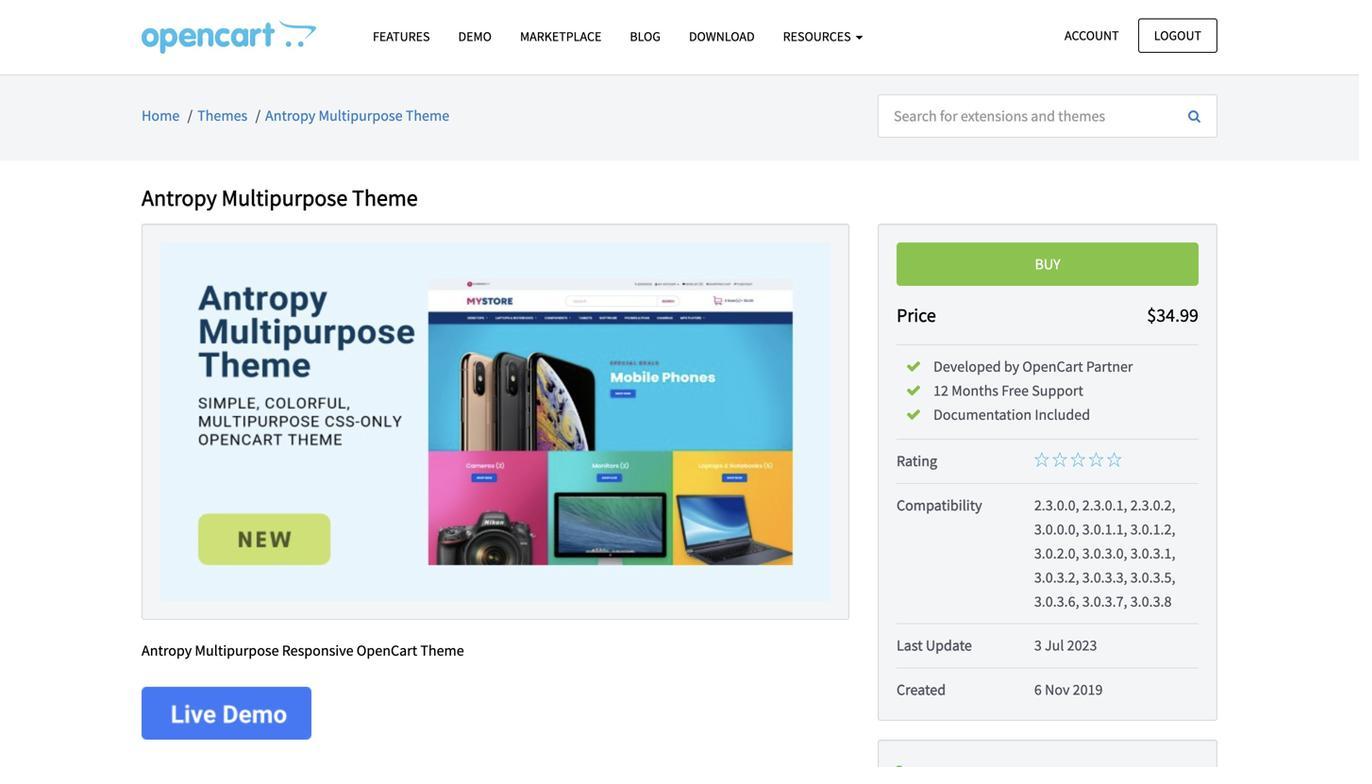 Task type: describe. For each thing, give the bounding box(es) containing it.
themes
[[197, 106, 248, 125]]

2.3.0.2,
[[1131, 496, 1176, 515]]

months
[[952, 381, 999, 400]]

opencart - antropy multipurpose theme image
[[142, 20, 316, 54]]

documentation
[[934, 406, 1032, 424]]

partner
[[1087, 357, 1133, 376]]

jul
[[1045, 637, 1065, 655]]

3.0.1.1,
[[1083, 520, 1128, 539]]

2 vertical spatial multipurpose
[[195, 641, 279, 660]]

3.0.3.6,
[[1035, 593, 1080, 611]]

0 horizontal spatial opencart
[[357, 641, 417, 660]]

2.3.0.0, 2.3.0.1, 2.3.0.2, 3.0.0.0, 3.0.1.1, 3.0.1.2, 3.0.2.0, 3.0.3.0, 3.0.3.1, 3.0.3.2, 3.0.3.3, 3.0.3.5, 3.0.3.6, 3.0.3.7, 3.0.3.8
[[1035, 496, 1176, 611]]

last
[[897, 637, 923, 655]]

developed by opencart partner 12 months free support documentation included
[[934, 357, 1133, 424]]

3.0.3.3,
[[1083, 568, 1128, 587]]

2 star light o image from the left
[[1053, 452, 1068, 468]]

2023
[[1068, 637, 1098, 655]]

cart mini image
[[897, 764, 920, 768]]

nov
[[1045, 681, 1070, 699]]

6
[[1035, 681, 1042, 699]]

0 vertical spatial theme
[[406, 106, 450, 125]]

demo link
[[444, 20, 506, 53]]

0 vertical spatial multipurpose
[[319, 106, 403, 125]]

download
[[689, 28, 755, 45]]

3.0.3.0,
[[1083, 544, 1128, 563]]

3.0.0.0,
[[1035, 520, 1080, 539]]

home
[[142, 106, 180, 125]]

account link
[[1049, 18, 1135, 53]]

2019
[[1073, 681, 1103, 699]]

buy
[[1035, 255, 1061, 274]]

3.0.1.2,
[[1131, 520, 1176, 539]]

buy button
[[897, 243, 1199, 286]]

1 star light o image from the left
[[1089, 452, 1104, 468]]

included
[[1035, 406, 1091, 424]]

1 vertical spatial antropy multipurpose theme
[[142, 184, 418, 212]]

resources link
[[769, 20, 878, 53]]

search image
[[1189, 109, 1201, 123]]



Task type: locate. For each thing, give the bounding box(es) containing it.
3.0.2.0,
[[1035, 544, 1080, 563]]

1 horizontal spatial opencart
[[1023, 357, 1084, 376]]

6 nov 2019
[[1035, 681, 1103, 699]]

resources
[[783, 28, 854, 45]]

0 horizontal spatial star light o image
[[1035, 452, 1050, 468]]

themes link
[[197, 106, 248, 125]]

marketplace link
[[506, 20, 616, 53]]

0 vertical spatial antropy
[[265, 106, 316, 125]]

antropy multipurpose responsive opencart theme
[[142, 641, 464, 660]]

3.0.3.7,
[[1083, 593, 1128, 611]]

antropy
[[265, 106, 316, 125], [142, 184, 217, 212], [142, 641, 192, 660]]

2.3.0.0,
[[1035, 496, 1080, 515]]

features
[[373, 28, 430, 45]]

3.0.3.1,
[[1131, 544, 1176, 563]]

12
[[934, 381, 949, 400]]

3.0.3.8
[[1131, 593, 1172, 611]]

1 horizontal spatial star light o image
[[1107, 452, 1122, 468]]

3.0.3.5,
[[1131, 568, 1176, 587]]

opencart up support on the right
[[1023, 357, 1084, 376]]

by
[[1004, 357, 1020, 376]]

multipurpose
[[319, 106, 403, 125], [222, 184, 348, 212], [195, 641, 279, 660]]

theme
[[406, 106, 450, 125], [352, 184, 418, 212], [420, 641, 464, 660]]

1 star light o image from the left
[[1035, 452, 1050, 468]]

$34.99
[[1147, 303, 1199, 327]]

opencart right the responsive
[[357, 641, 417, 660]]

3
[[1035, 637, 1042, 655]]

2 horizontal spatial star light o image
[[1071, 452, 1086, 468]]

opencart inside "developed by opencart partner 12 months free support documentation included"
[[1023, 357, 1084, 376]]

rating
[[897, 452, 938, 471]]

account
[[1065, 27, 1119, 44]]

antropy multipurpose theme image
[[161, 243, 831, 601]]

download link
[[675, 20, 769, 53]]

2 vertical spatial theme
[[420, 641, 464, 660]]

free
[[1002, 381, 1029, 400]]

antropy multipurpose theme
[[265, 106, 450, 125], [142, 184, 418, 212]]

2 star light o image from the left
[[1107, 452, 1122, 468]]

opencart
[[1023, 357, 1084, 376], [357, 641, 417, 660]]

2.3.0.1,
[[1083, 496, 1128, 515]]

developed
[[934, 357, 1001, 376]]

logout
[[1155, 27, 1202, 44]]

1 vertical spatial opencart
[[357, 641, 417, 660]]

responsive
[[282, 641, 354, 660]]

star light o image
[[1089, 452, 1104, 468], [1107, 452, 1122, 468]]

features link
[[359, 20, 444, 53]]

last update
[[897, 637, 972, 655]]

3 jul 2023
[[1035, 637, 1098, 655]]

support
[[1032, 381, 1084, 400]]

price
[[897, 303, 936, 327]]

3 star light o image from the left
[[1071, 452, 1086, 468]]

demo
[[458, 28, 492, 45]]

update
[[926, 637, 972, 655]]

compatibility
[[897, 496, 982, 515]]

0 vertical spatial opencart
[[1023, 357, 1084, 376]]

antropy multipurpose theme link
[[265, 106, 450, 125]]

home link
[[142, 106, 180, 125]]

marketplace
[[520, 28, 602, 45]]

3.0.3.2,
[[1035, 568, 1080, 587]]

1 vertical spatial theme
[[352, 184, 418, 212]]

created
[[897, 681, 946, 699]]

blog
[[630, 28, 661, 45]]

1 vertical spatial multipurpose
[[222, 184, 348, 212]]

1 horizontal spatial star light o image
[[1053, 452, 1068, 468]]

2 vertical spatial antropy
[[142, 641, 192, 660]]

1 vertical spatial antropy
[[142, 184, 217, 212]]

Search for extensions and themes text field
[[878, 94, 1174, 138]]

blog link
[[616, 20, 675, 53]]

star light o image
[[1035, 452, 1050, 468], [1053, 452, 1068, 468], [1071, 452, 1086, 468]]

logout link
[[1138, 18, 1218, 53]]

0 horizontal spatial star light o image
[[1089, 452, 1104, 468]]

0 vertical spatial antropy multipurpose theme
[[265, 106, 450, 125]]



Task type: vqa. For each thing, say whether or not it's contained in the screenshot.
PayPal Checkout Integration image
no



